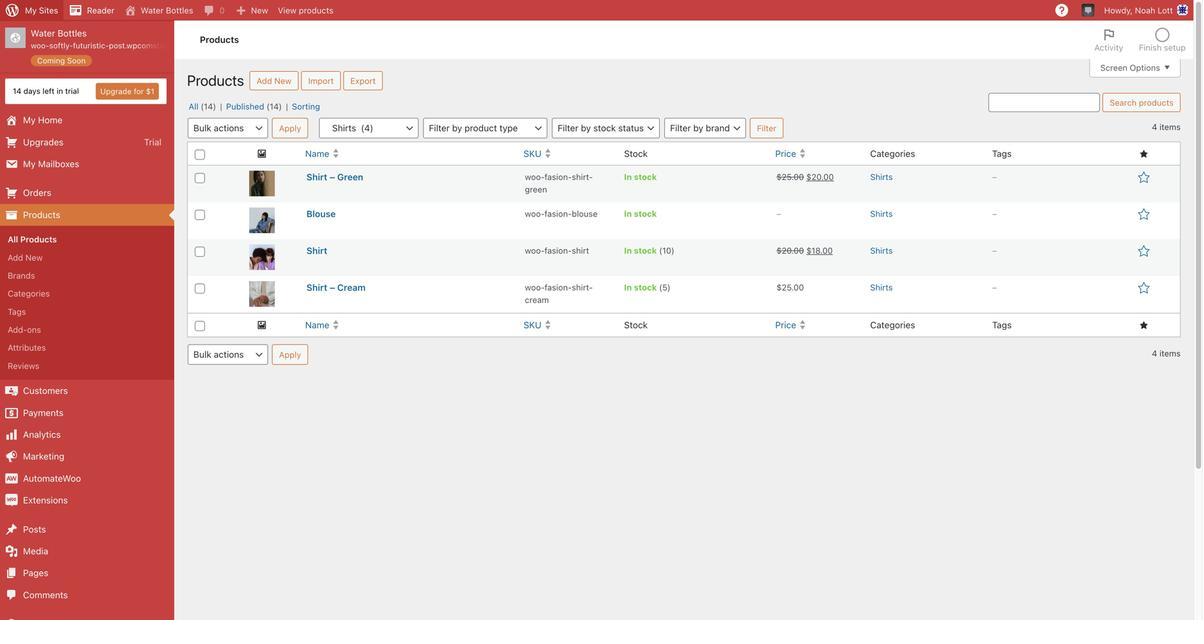 Task type: vqa. For each thing, say whether or not it's contained in the screenshot.
My Sites link
yes



Task type: describe. For each thing, give the bounding box(es) containing it.
in stock for shirt – green
[[624, 172, 657, 182]]

shirts for shirt
[[870, 246, 893, 255]]

name link for 2nd sku link from the bottom
[[300, 142, 518, 165]]

4 in from the top
[[624, 283, 632, 292]]

notification image
[[1083, 4, 1093, 15]]

upgrade for $1 button
[[96, 83, 159, 100]]

add for brands
[[8, 253, 23, 262]]

view products link
[[273, 0, 339, 20]]

automatewoo link
[[0, 468, 174, 489]]

export
[[350, 76, 376, 86]]

orders
[[23, 187, 51, 198]]

shirts link for shirt – green
[[870, 172, 893, 182]]

setup
[[1164, 43, 1186, 52]]

customers link
[[0, 380, 174, 402]]

posts link
[[0, 518, 174, 540]]

shirts link for blouse
[[870, 209, 893, 219]]

my sites
[[25, 5, 58, 15]]

trial
[[65, 87, 79, 96]]

cream
[[337, 282, 366, 293]]

payments
[[23, 407, 63, 418]]

left
[[43, 87, 54, 96]]

blouse link
[[307, 209, 336, 219]]

1 4 from the top
[[1152, 122, 1157, 132]]

1 sku link from the top
[[518, 142, 618, 165]]

sorting link
[[290, 100, 322, 113]]

price link for 1st sku link from the bottom
[[770, 314, 864, 336]]

mailboxes
[[38, 159, 79, 169]]

activity
[[1095, 43, 1124, 52]]

pages link
[[0, 562, 174, 584]]

0 link
[[198, 0, 230, 20]]

4 stock from the top
[[634, 283, 657, 292]]

woo-fasion-blouse
[[525, 209, 598, 219]]

tags for 2nd sku link from the bottom
[[992, 148, 1012, 159]]

bottles for water bottles woo-softly-futuristic-post.wpcomstaging.com coming soon
[[58, 28, 87, 38]]

all (14) | published (14) | sorting
[[189, 101, 320, 111]]

futuristic-
[[73, 41, 109, 50]]

payments link
[[0, 402, 174, 424]]

shirt- for cream
[[572, 283, 593, 292]]

upgrades
[[23, 137, 64, 147]]

import
[[308, 76, 334, 86]]

water bottles woo-softly-futuristic-post.wpcomstaging.com coming soon
[[31, 28, 197, 65]]

screen options button
[[1089, 58, 1181, 78]]

categories inside main menu navigation
[[8, 289, 50, 298]]

attributes
[[8, 343, 46, 352]]

water bottles
[[141, 5, 193, 15]]

ons
[[27, 325, 41, 334]]

days
[[23, 87, 40, 96]]

water for water bottles woo-softly-futuristic-post.wpcomstaging.com coming soon
[[31, 28, 55, 38]]

noah
[[1135, 5, 1155, 15]]

woo-fasion-shirt- green
[[525, 172, 593, 194]]

fasion- for shirt – green
[[545, 172, 572, 182]]

my for my sites
[[25, 5, 37, 15]]

all products
[[8, 234, 57, 244]]

my home
[[23, 115, 63, 125]]

post.wpcomstaging.com
[[109, 41, 197, 50]]

sorting
[[292, 101, 320, 111]]

screen options
[[1100, 63, 1160, 72]]

3 stock from the top
[[634, 246, 657, 255]]

1 items from the top
[[1159, 122, 1181, 132]]

blouse
[[307, 209, 336, 219]]

water for water bottles
[[141, 5, 164, 15]]

in stock (5)
[[624, 283, 671, 292]]

blouse
[[572, 209, 598, 219]]

for
[[134, 87, 144, 96]]

view products
[[278, 5, 333, 15]]

14
[[13, 87, 21, 96]]

water bottles link
[[120, 0, 198, 20]]

add-ons
[[8, 325, 41, 334]]

upgrade for $1
[[100, 87, 154, 96]]

in stock (10)
[[624, 246, 674, 255]]

0
[[219, 5, 225, 15]]

soon
[[67, 56, 86, 65]]

in
[[57, 87, 63, 96]]

new link
[[230, 0, 273, 20]]

bottles for water bottles
[[166, 5, 193, 15]]

howdy, noah lott
[[1104, 5, 1173, 15]]

view
[[278, 5, 296, 15]]

shirt
[[572, 246, 589, 255]]

posts
[[23, 524, 46, 534]]

name link for 1st sku link from the bottom
[[300, 314, 518, 336]]

2 4 from the top
[[1152, 348, 1157, 358]]

softly-
[[49, 41, 73, 50]]

cream
[[525, 295, 549, 305]]

$ for shirt – cream
[[776, 283, 782, 292]]

orders link
[[0, 182, 174, 204]]

published
[[226, 101, 264, 111]]

new inside toolbar navigation
[[251, 5, 268, 15]]

fasion- for shirt
[[545, 246, 572, 255]]

howdy,
[[1104, 5, 1133, 15]]

extensions
[[23, 495, 68, 505]]

automatewoo
[[23, 473, 81, 484]]

marketing
[[23, 451, 64, 462]]

woo- for blouse
[[525, 209, 545, 219]]

my sites link
[[0, 0, 63, 20]]

home
[[38, 115, 63, 125]]

$1
[[146, 87, 154, 96]]

trial
[[144, 137, 161, 147]]

shirt for shirt – cream
[[307, 282, 327, 293]]

2 | from the left
[[286, 101, 288, 111]]

attributes link
[[0, 339, 174, 357]]

comments link
[[0, 584, 174, 606]]

tags link
[[0, 303, 174, 321]]

2 in from the top
[[624, 209, 632, 219]]

add new for import
[[257, 76, 292, 86]]

products
[[299, 5, 333, 15]]

woo-fasion-shirt
[[525, 246, 589, 255]]

comments
[[23, 590, 68, 600]]

1 (14) from the left
[[201, 101, 216, 111]]

all for all (14) | published (14) | sorting
[[189, 101, 198, 111]]



Task type: locate. For each thing, give the bounding box(es) containing it.
1 vertical spatial categories
[[8, 289, 50, 298]]

in stock for blouse
[[624, 209, 657, 219]]

products up brands
[[20, 234, 57, 244]]

2 items from the top
[[1159, 348, 1181, 358]]

toolbar navigation
[[0, 0, 1193, 23]]

0 vertical spatial tags
[[992, 148, 1012, 159]]

add new link up the all (14) | published (14) | sorting
[[250, 71, 299, 90]]

0 vertical spatial name
[[305, 148, 329, 159]]

3 shirts link from the top
[[870, 246, 893, 255]]

2 25.00 from the top
[[782, 283, 804, 292]]

bottles left 0 link at the left top
[[166, 5, 193, 15]]

my left sites
[[25, 5, 37, 15]]

None checkbox
[[195, 150, 205, 160], [195, 173, 205, 183], [195, 247, 205, 257], [195, 284, 205, 294], [195, 150, 205, 160], [195, 173, 205, 183], [195, 247, 205, 257], [195, 284, 205, 294]]

price link down $ 25.00
[[770, 314, 864, 336]]

3 shirt from the top
[[307, 282, 327, 293]]

0 vertical spatial add
[[257, 76, 272, 86]]

products link
[[0, 204, 174, 226]]

0 horizontal spatial |
[[220, 101, 222, 111]]

my left home
[[23, 115, 36, 125]]

2 price from the top
[[775, 320, 796, 330]]

0 vertical spatial bottles
[[166, 5, 193, 15]]

shirt- inside woo-fasion-shirt- green
[[572, 172, 593, 182]]

sku down cream
[[524, 320, 541, 330]]

all up brands
[[8, 234, 18, 244]]

None checkbox
[[195, 210, 205, 220], [195, 321, 205, 331], [195, 210, 205, 220], [195, 321, 205, 331]]

1 vertical spatial tags
[[8, 307, 26, 316]]

add new link up categories link at the top
[[0, 248, 174, 266]]

$ 25.00
[[776, 283, 804, 292]]

1 vertical spatial in stock
[[624, 209, 657, 219]]

1 vertical spatial sku link
[[518, 314, 618, 336]]

0 vertical spatial sku
[[524, 148, 541, 159]]

0 vertical spatial stock
[[624, 148, 648, 159]]

fasion- down woo-fasion-blouse
[[545, 246, 572, 255]]

main menu navigation
[[0, 20, 197, 620]]

name up shirt – green link
[[305, 148, 329, 159]]

add new for brands
[[8, 253, 43, 262]]

2 vertical spatial new
[[25, 253, 43, 262]]

categories link
[[0, 285, 174, 303]]

1 4 items from the top
[[1152, 122, 1181, 132]]

media
[[23, 546, 48, 556]]

0 horizontal spatial (14)
[[201, 101, 216, 111]]

new down all products
[[25, 253, 43, 262]]

1 | from the left
[[220, 101, 222, 111]]

0 vertical spatial price
[[775, 148, 796, 159]]

shirts link for shirt
[[870, 246, 893, 255]]

25.00 for shirt – green
[[782, 172, 804, 182]]

1 name from the top
[[305, 148, 329, 159]]

1 horizontal spatial add new link
[[250, 71, 299, 90]]

1 25.00 from the top
[[782, 172, 804, 182]]

18.00
[[812, 246, 833, 255]]

shirts for shirt – cream
[[870, 283, 893, 292]]

1 vertical spatial price link
[[770, 314, 864, 336]]

0 horizontal spatial bottles
[[58, 28, 87, 38]]

1 vertical spatial sku
[[524, 320, 541, 330]]

add up brands
[[8, 253, 23, 262]]

activity button
[[1087, 20, 1131, 59]]

1 shirts link from the top
[[870, 172, 893, 182]]

woo-
[[31, 41, 49, 50], [525, 172, 545, 182], [525, 209, 545, 219], [525, 246, 545, 255], [525, 283, 545, 292]]

3 shirts from the top
[[870, 246, 893, 255]]

4
[[1152, 122, 1157, 132], [1152, 348, 1157, 358]]

shirts for blouse
[[870, 209, 893, 219]]

my
[[25, 5, 37, 15], [23, 115, 36, 125], [23, 159, 36, 169]]

0 vertical spatial 4 items
[[1152, 122, 1181, 132]]

lott
[[1158, 5, 1173, 15]]

price down $ 25.00
[[775, 320, 796, 330]]

fasion- inside woo-fasion-shirt- green
[[545, 172, 572, 182]]

shirt- inside woo-fasion-shirt- cream
[[572, 283, 593, 292]]

analytics link
[[0, 424, 174, 446]]

all left published
[[189, 101, 198, 111]]

None search field
[[989, 93, 1100, 112]]

marketing link
[[0, 446, 174, 468]]

25.00 for shirt – cream
[[782, 283, 804, 292]]

finish
[[1139, 43, 1162, 52]]

3 fasion- from the top
[[545, 246, 572, 255]]

1 vertical spatial price
[[775, 320, 796, 330]]

my inside my home link
[[23, 115, 36, 125]]

add for import
[[257, 76, 272, 86]]

woo- for shirt – cream
[[525, 283, 545, 292]]

1 vertical spatial bottles
[[58, 28, 87, 38]]

shirt for shirt 'link'
[[307, 245, 327, 256]]

green
[[337, 172, 363, 182]]

bottles
[[166, 5, 193, 15], [58, 28, 87, 38]]

1 horizontal spatial water
[[141, 5, 164, 15]]

1 vertical spatial shirt-
[[572, 283, 593, 292]]

$ for shirt – green
[[776, 172, 782, 182]]

reader link
[[63, 0, 120, 20]]

shirts for shirt – green
[[870, 172, 893, 182]]

2 shirts from the top
[[870, 209, 893, 219]]

add new inside main menu navigation
[[8, 253, 43, 262]]

fasion- up cream
[[545, 283, 572, 292]]

price link for 2nd sku link from the bottom
[[770, 142, 864, 165]]

0 vertical spatial new
[[251, 5, 268, 15]]

2 shirt from the top
[[307, 245, 327, 256]]

name down shirt – cream link on the left of the page
[[305, 320, 329, 330]]

shirt left the cream
[[307, 282, 327, 293]]

categories for 1st sku link from the bottom
[[870, 320, 915, 330]]

0 vertical spatial price link
[[770, 142, 864, 165]]

reader
[[87, 5, 114, 15]]

0 vertical spatial my
[[25, 5, 37, 15]]

2 shirts link from the top
[[870, 209, 893, 219]]

(10)
[[659, 246, 674, 255]]

1 horizontal spatial |
[[286, 101, 288, 111]]

2 vertical spatial my
[[23, 159, 36, 169]]

0 horizontal spatial new
[[25, 253, 43, 262]]

new for brands
[[25, 253, 43, 262]]

fasion- down woo-fasion-shirt- green
[[545, 209, 572, 219]]

0 vertical spatial all
[[189, 101, 198, 111]]

coming
[[37, 56, 65, 65]]

2 4 items from the top
[[1152, 348, 1181, 358]]

14 days left in trial
[[13, 87, 79, 96]]

1 price from the top
[[775, 148, 796, 159]]

None submit
[[1103, 93, 1181, 112], [272, 118, 308, 138], [750, 118, 784, 138], [272, 344, 308, 365], [1103, 93, 1181, 112], [272, 118, 308, 138], [750, 118, 784, 138], [272, 344, 308, 365]]

sku up green
[[524, 148, 541, 159]]

–
[[330, 172, 335, 182], [992, 172, 997, 182], [776, 209, 781, 219], [992, 209, 997, 219], [992, 246, 997, 255], [330, 282, 335, 293], [992, 283, 997, 292]]

add new up the all (14) | published (14) | sorting
[[257, 76, 292, 86]]

woo- down green
[[525, 209, 545, 219]]

2 vertical spatial categories
[[870, 320, 915, 330]]

woo- down woo-fasion-blouse
[[525, 246, 545, 255]]

1 vertical spatial stock
[[624, 320, 648, 330]]

woo- for shirt – green
[[525, 172, 545, 182]]

0 vertical spatial in stock
[[624, 172, 657, 182]]

2 price link from the top
[[770, 314, 864, 336]]

1 vertical spatial name link
[[300, 314, 518, 336]]

tags
[[992, 148, 1012, 159], [8, 307, 26, 316], [992, 320, 1012, 330]]

in
[[624, 172, 632, 182], [624, 209, 632, 219], [624, 246, 632, 255], [624, 283, 632, 292]]

price link up $ 25.00 $ 20.00
[[770, 142, 864, 165]]

3 in from the top
[[624, 246, 632, 255]]

shirts link
[[870, 172, 893, 182], [870, 209, 893, 219], [870, 246, 893, 255], [870, 283, 893, 292]]

0 vertical spatial sku link
[[518, 142, 618, 165]]

all inside main menu navigation
[[8, 234, 18, 244]]

tags inside main menu navigation
[[8, 307, 26, 316]]

products down orders at the left top of the page
[[23, 209, 60, 220]]

new for import
[[274, 76, 292, 86]]

2 vertical spatial shirt
[[307, 282, 327, 293]]

0 vertical spatial 25.00
[[782, 172, 804, 182]]

my inside my sites link
[[25, 5, 37, 15]]

|
[[220, 101, 222, 111], [286, 101, 288, 111]]

1 vertical spatial items
[[1159, 348, 1181, 358]]

items
[[1159, 122, 1181, 132], [1159, 348, 1181, 358]]

0 horizontal spatial add
[[8, 253, 23, 262]]

1 horizontal spatial add new
[[257, 76, 292, 86]]

water up the post.wpcomstaging.com
[[141, 5, 164, 15]]

fasion- up green
[[545, 172, 572, 182]]

add new up brands
[[8, 253, 43, 262]]

2 stock from the top
[[624, 320, 648, 330]]

shirt-
[[572, 172, 593, 182], [572, 283, 593, 292]]

tags for 1st sku link from the bottom
[[992, 320, 1012, 330]]

1 price link from the top
[[770, 142, 864, 165]]

my inside my mailboxes link
[[23, 159, 36, 169]]

0 vertical spatial items
[[1159, 122, 1181, 132]]

tab list
[[1087, 20, 1193, 59]]

2 stock from the top
[[634, 209, 657, 219]]

4 shirts link from the top
[[870, 283, 893, 292]]

add inside main menu navigation
[[8, 253, 23, 262]]

1 vertical spatial new
[[274, 76, 292, 86]]

finish setup button
[[1131, 20, 1193, 59]]

1 vertical spatial 4
[[1152, 348, 1157, 358]]

my mailboxes link
[[0, 153, 174, 175]]

shirts link for shirt – cream
[[870, 283, 893, 292]]

shirt- up blouse
[[572, 172, 593, 182]]

(14) left published
[[201, 101, 216, 111]]

4 shirts from the top
[[870, 283, 893, 292]]

0 vertical spatial 20.00
[[811, 172, 834, 182]]

upgrade
[[100, 87, 132, 96]]

in stock
[[624, 172, 657, 182], [624, 209, 657, 219]]

shirts
[[870, 172, 893, 182], [870, 209, 893, 219], [870, 246, 893, 255], [870, 283, 893, 292]]

(5)
[[659, 283, 671, 292]]

2 vertical spatial tags
[[992, 320, 1012, 330]]

1 in from the top
[[624, 172, 632, 182]]

stock for 2nd sku link from the bottom
[[624, 148, 648, 159]]

fasion- for shirt – cream
[[545, 283, 572, 292]]

1 sku from the top
[[524, 148, 541, 159]]

screen
[[1100, 63, 1127, 72]]

1 horizontal spatial 20.00
[[811, 172, 834, 182]]

1 vertical spatial name
[[305, 320, 329, 330]]

new inside main menu navigation
[[25, 253, 43, 262]]

1 in stock from the top
[[624, 172, 657, 182]]

add
[[257, 76, 272, 86], [8, 253, 23, 262]]

1 horizontal spatial add
[[257, 76, 272, 86]]

my down upgrades
[[23, 159, 36, 169]]

1 vertical spatial shirt
[[307, 245, 327, 256]]

1 shirts from the top
[[870, 172, 893, 182]]

woo- for shirt
[[525, 246, 545, 255]]

1 vertical spatial 25.00
[[782, 283, 804, 292]]

bottles inside toolbar navigation
[[166, 5, 193, 15]]

| left sorting
[[286, 101, 288, 111]]

analytics
[[23, 429, 61, 440]]

options
[[1130, 63, 1160, 72]]

sku link up woo-fasion-shirt- green
[[518, 142, 618, 165]]

sku link down woo-fasion-shirt- cream at top
[[518, 314, 618, 336]]

sites
[[39, 5, 58, 15]]

1 vertical spatial add new
[[8, 253, 43, 262]]

sku link
[[518, 142, 618, 165], [518, 314, 618, 336]]

price up $ 25.00 $ 20.00
[[775, 148, 796, 159]]

fasion- inside woo-fasion-shirt- cream
[[545, 283, 572, 292]]

2 fasion- from the top
[[545, 209, 572, 219]]

all for all products
[[8, 234, 18, 244]]

2 (14) from the left
[[267, 101, 282, 111]]

1 vertical spatial add new link
[[0, 248, 174, 266]]

bottles up the softly-
[[58, 28, 87, 38]]

brands link
[[0, 266, 174, 285]]

0 vertical spatial add new
[[257, 76, 292, 86]]

1 shirt- from the top
[[572, 172, 593, 182]]

woo-fasion-shirt- cream
[[525, 283, 593, 305]]

1 shirt from the top
[[307, 172, 327, 182]]

1 horizontal spatial bottles
[[166, 5, 193, 15]]

0 vertical spatial water
[[141, 5, 164, 15]]

add up the all (14) | published (14) | sorting
[[257, 76, 272, 86]]

stock for 1st sku link from the bottom
[[624, 320, 648, 330]]

woo- inside water bottles woo-softly-futuristic-post.wpcomstaging.com coming soon
[[31, 41, 49, 50]]

2 name link from the top
[[300, 314, 518, 336]]

extensions link
[[0, 489, 174, 511]]

finish setup
[[1139, 43, 1186, 52]]

tab list containing activity
[[1087, 20, 1193, 59]]

1 fasion- from the top
[[545, 172, 572, 182]]

add new link
[[250, 71, 299, 90], [0, 248, 174, 266]]

media link
[[0, 540, 174, 562]]

0 horizontal spatial add new link
[[0, 248, 174, 266]]

water
[[141, 5, 164, 15], [31, 28, 55, 38]]

products down 0
[[200, 34, 239, 45]]

new up "sorting" link
[[274, 76, 292, 86]]

0 horizontal spatial all
[[8, 234, 18, 244]]

2 sku link from the top
[[518, 314, 618, 336]]

1 horizontal spatial new
[[251, 5, 268, 15]]

water inside water bottles woo-softly-futuristic-post.wpcomstaging.com coming soon
[[31, 28, 55, 38]]

0 vertical spatial shirt-
[[572, 172, 593, 182]]

1 vertical spatial water
[[31, 28, 55, 38]]

my home link
[[0, 109, 174, 131]]

$ for shirt
[[776, 246, 782, 255]]

woo- up cream
[[525, 283, 545, 292]]

add-
[[8, 325, 27, 334]]

0 vertical spatial add new link
[[250, 71, 299, 90]]

25.00
[[782, 172, 804, 182], [782, 283, 804, 292]]

pages
[[23, 568, 48, 578]]

1 horizontal spatial (14)
[[267, 101, 282, 111]]

0 horizontal spatial add new
[[8, 253, 43, 262]]

1 vertical spatial my
[[23, 115, 36, 125]]

0 vertical spatial name link
[[300, 142, 518, 165]]

shirt down blouse link
[[307, 245, 327, 256]]

shirt- down shirt at the left of the page
[[572, 283, 593, 292]]

shirt- for green
[[572, 172, 593, 182]]

export link
[[343, 71, 383, 90]]

new left view
[[251, 5, 268, 15]]

shirt link
[[307, 245, 327, 256]]

1 name link from the top
[[300, 142, 518, 165]]

shirt – green link
[[307, 172, 363, 182]]

new
[[251, 5, 268, 15], [274, 76, 292, 86], [25, 253, 43, 262]]

name
[[305, 148, 329, 159], [305, 320, 329, 330]]

2 sku from the top
[[524, 320, 541, 330]]

reviews
[[8, 361, 39, 371]]

1 stock from the top
[[624, 148, 648, 159]]

20.00
[[811, 172, 834, 182], [782, 246, 804, 255]]

add new link for import
[[250, 71, 299, 90]]

categories for 2nd sku link from the bottom
[[870, 148, 915, 159]]

woo- up green
[[525, 172, 545, 182]]

woo- inside woo-fasion-shirt- green
[[525, 172, 545, 182]]

4 fasion- from the top
[[545, 283, 572, 292]]

price
[[775, 148, 796, 159], [775, 320, 796, 330]]

0 vertical spatial categories
[[870, 148, 915, 159]]

shirt left green
[[307, 172, 327, 182]]

water inside toolbar navigation
[[141, 5, 164, 15]]

$ 20.00 $ 18.00
[[776, 246, 833, 255]]

my mailboxes
[[23, 159, 79, 169]]

2 name from the top
[[305, 320, 329, 330]]

green
[[525, 185, 547, 194]]

bottles inside water bottles woo-softly-futuristic-post.wpcomstaging.com coming soon
[[58, 28, 87, 38]]

all
[[189, 101, 198, 111], [8, 234, 18, 244]]

products
[[200, 34, 239, 45], [187, 72, 244, 89], [23, 209, 60, 220], [20, 234, 57, 244]]

customers
[[23, 385, 68, 396]]

fasion- for blouse
[[545, 209, 572, 219]]

1 stock from the top
[[634, 172, 657, 182]]

0 vertical spatial 4
[[1152, 122, 1157, 132]]

woo- up coming
[[31, 41, 49, 50]]

woo- inside woo-fasion-shirt- cream
[[525, 283, 545, 292]]

0 horizontal spatial 20.00
[[782, 246, 804, 255]]

add new link for brands
[[0, 248, 174, 266]]

| left published
[[220, 101, 222, 111]]

products up published
[[187, 72, 244, 89]]

2 in stock from the top
[[624, 209, 657, 219]]

all products link
[[0, 230, 174, 248]]

add-ons link
[[0, 321, 174, 339]]

my for my home
[[23, 115, 36, 125]]

(14) right published
[[267, 101, 282, 111]]

1 vertical spatial all
[[8, 234, 18, 244]]

my for my mailboxes
[[23, 159, 36, 169]]

2 shirt- from the top
[[572, 283, 593, 292]]

1 vertical spatial 4 items
[[1152, 348, 1181, 358]]

$ 25.00 $ 20.00
[[776, 172, 834, 182]]

1 vertical spatial add
[[8, 253, 23, 262]]

0 horizontal spatial water
[[31, 28, 55, 38]]

0 vertical spatial shirt
[[307, 172, 327, 182]]

1 vertical spatial 20.00
[[782, 246, 804, 255]]

2 horizontal spatial new
[[274, 76, 292, 86]]

shirt for shirt – green
[[307, 172, 327, 182]]

water up the softly-
[[31, 28, 55, 38]]

1 horizontal spatial all
[[189, 101, 198, 111]]



